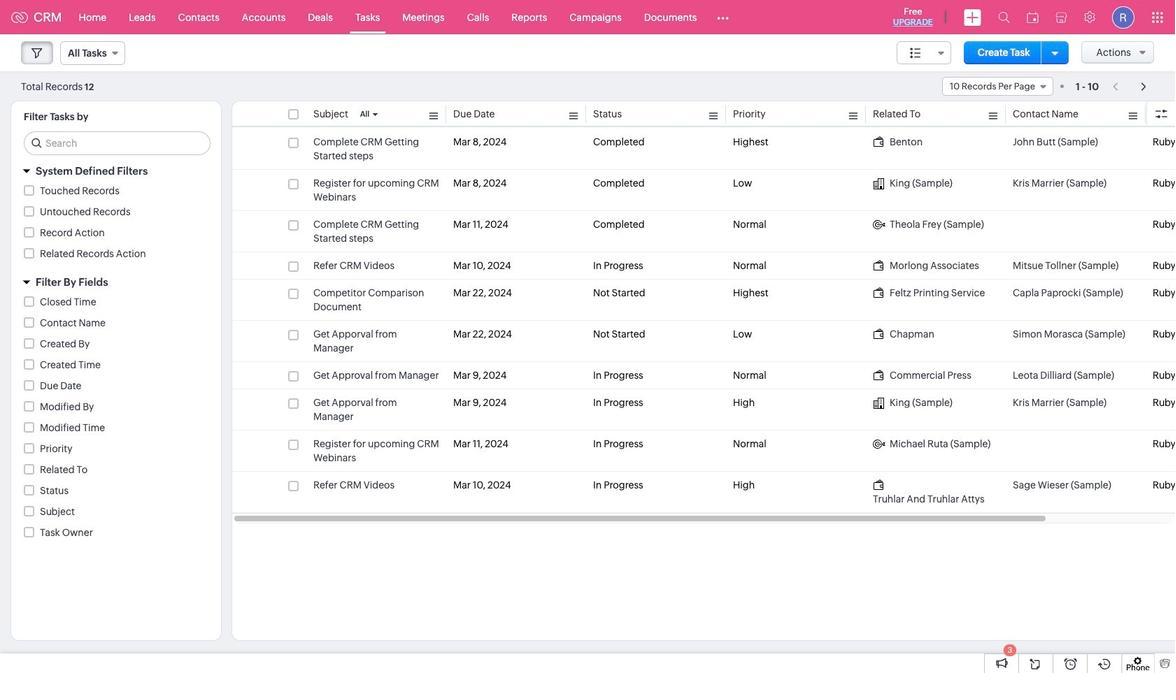 Task type: vqa. For each thing, say whether or not it's contained in the screenshot.
+ deal at the top right of page
no



Task type: describe. For each thing, give the bounding box(es) containing it.
size image
[[910, 47, 921, 59]]

create menu image
[[964, 9, 982, 26]]

profile element
[[1104, 0, 1143, 34]]



Task type: locate. For each thing, give the bounding box(es) containing it.
calendar image
[[1027, 12, 1039, 23]]

row group
[[232, 129, 1175, 514]]

search element
[[990, 0, 1019, 34]]

profile image
[[1112, 6, 1135, 28]]

None field
[[60, 41, 125, 65], [897, 41, 951, 64], [942, 77, 1054, 96], [60, 41, 125, 65], [942, 77, 1054, 96]]

Other Modules field
[[708, 6, 738, 28]]

none field size
[[897, 41, 951, 64]]

search image
[[998, 11, 1010, 23]]

create menu element
[[956, 0, 990, 34]]

Search text field
[[24, 132, 210, 155]]

logo image
[[11, 12, 28, 23]]



